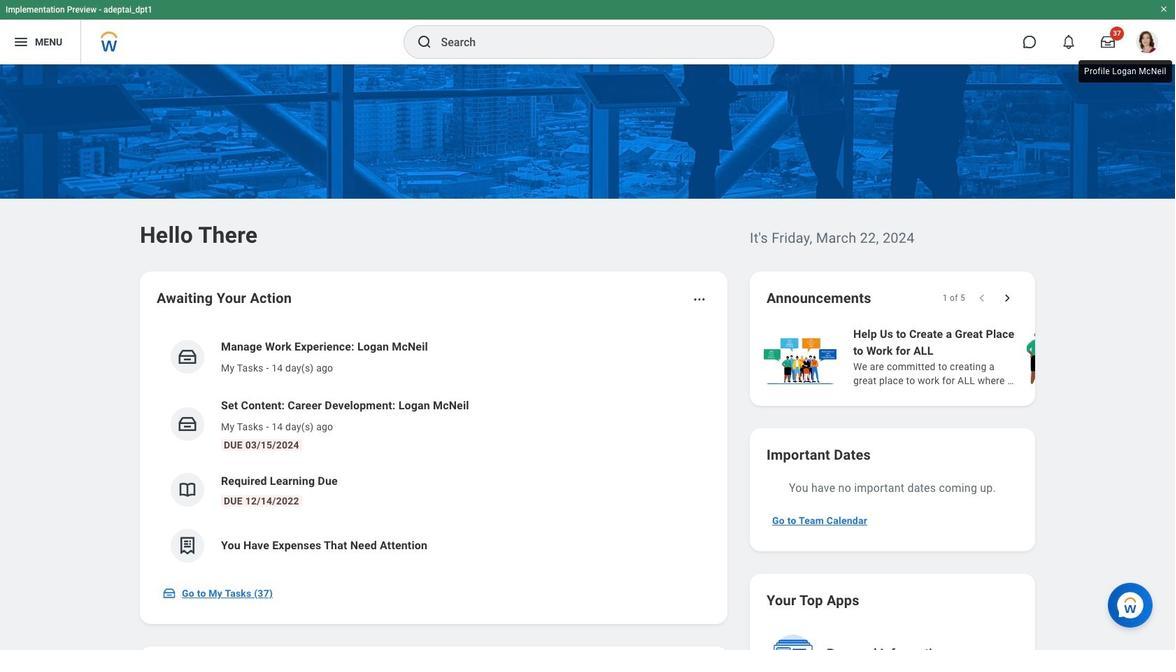 Task type: describe. For each thing, give the bounding box(es) containing it.
1 horizontal spatial list
[[761, 325, 1176, 389]]

dashboard expenses image
[[177, 535, 198, 556]]

notifications large image
[[1062, 35, 1076, 49]]

2 inbox image from the top
[[177, 414, 198, 435]]

chevron right small image
[[1001, 291, 1015, 305]]

inbox large image
[[1102, 35, 1116, 49]]

inbox image
[[162, 587, 176, 601]]

justify image
[[13, 34, 29, 50]]

close environment banner image
[[1160, 5, 1169, 13]]

Search Workday  search field
[[441, 27, 745, 57]]

profile logan mcneil image
[[1137, 31, 1159, 56]]



Task type: vqa. For each thing, say whether or not it's contained in the screenshot.
the chevron left small image at the top right
yes



Task type: locate. For each thing, give the bounding box(es) containing it.
0 vertical spatial inbox image
[[177, 346, 198, 367]]

chevron left small image
[[976, 291, 990, 305]]

inbox image
[[177, 346, 198, 367], [177, 414, 198, 435]]

search image
[[416, 34, 433, 50]]

banner
[[0, 0, 1176, 64]]

list
[[761, 325, 1176, 389], [157, 328, 711, 574]]

1 vertical spatial inbox image
[[177, 414, 198, 435]]

status
[[943, 293, 966, 304]]

1 inbox image from the top
[[177, 346, 198, 367]]

0 horizontal spatial list
[[157, 328, 711, 574]]

tooltip
[[1076, 57, 1176, 85]]

main content
[[0, 64, 1176, 650]]

book open image
[[177, 479, 198, 500]]



